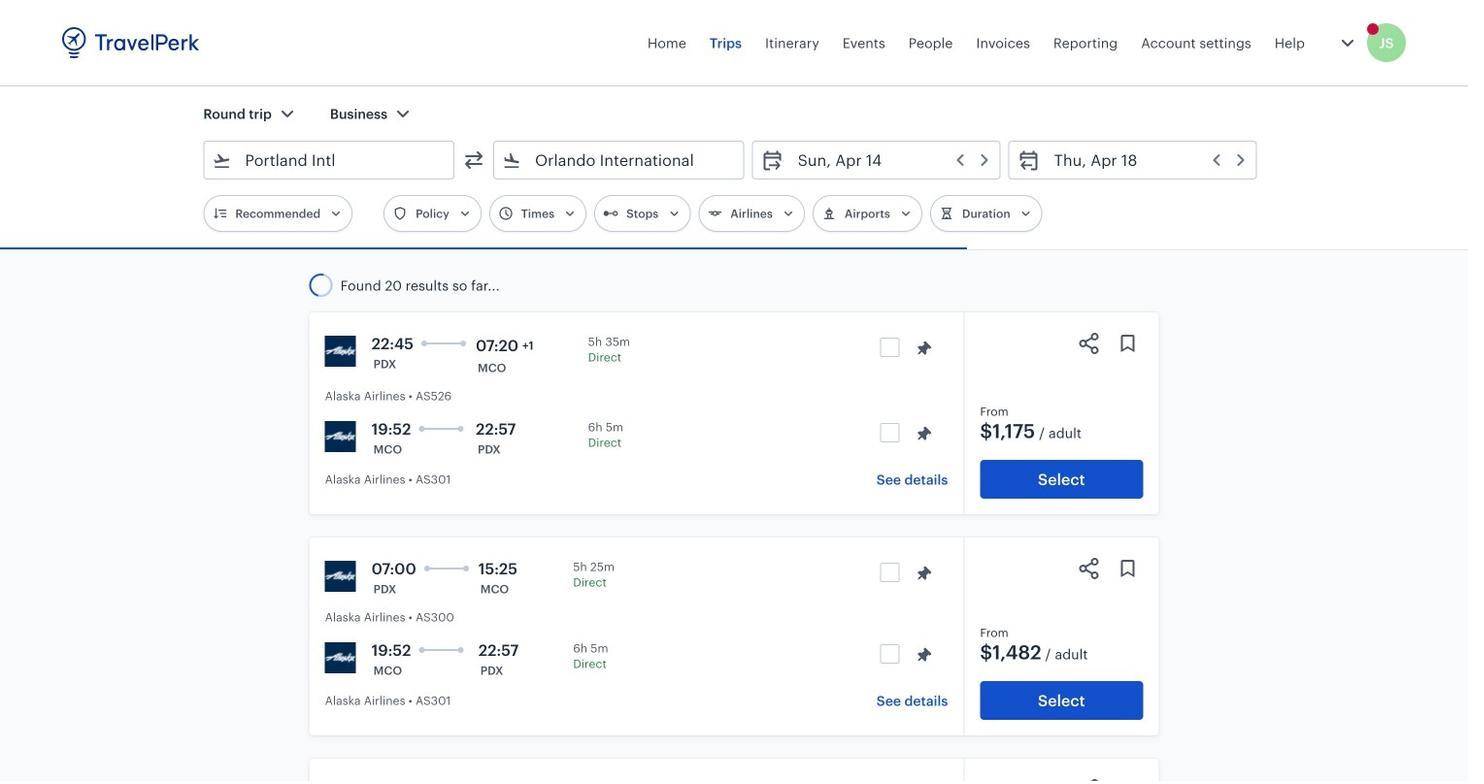 Task type: describe. For each thing, give the bounding box(es) containing it.
To search field
[[522, 145, 718, 176]]

2 alaska airlines image from the top
[[325, 422, 356, 453]]

From search field
[[231, 145, 428, 176]]

Return field
[[1041, 145, 1249, 176]]



Task type: locate. For each thing, give the bounding box(es) containing it.
0 vertical spatial alaska airlines image
[[325, 561, 356, 592]]

alaska airlines image
[[325, 336, 356, 367], [325, 422, 356, 453]]

Depart field
[[784, 145, 992, 176]]

1 alaska airlines image from the top
[[325, 336, 356, 367]]

1 alaska airlines image from the top
[[325, 561, 356, 592]]

1 vertical spatial alaska airlines image
[[325, 643, 356, 674]]

0 vertical spatial alaska airlines image
[[325, 336, 356, 367]]

2 alaska airlines image from the top
[[325, 643, 356, 674]]

1 vertical spatial alaska airlines image
[[325, 422, 356, 453]]

alaska airlines image
[[325, 561, 356, 592], [325, 643, 356, 674]]



Task type: vqa. For each thing, say whether or not it's contained in the screenshot.
To search box
yes



